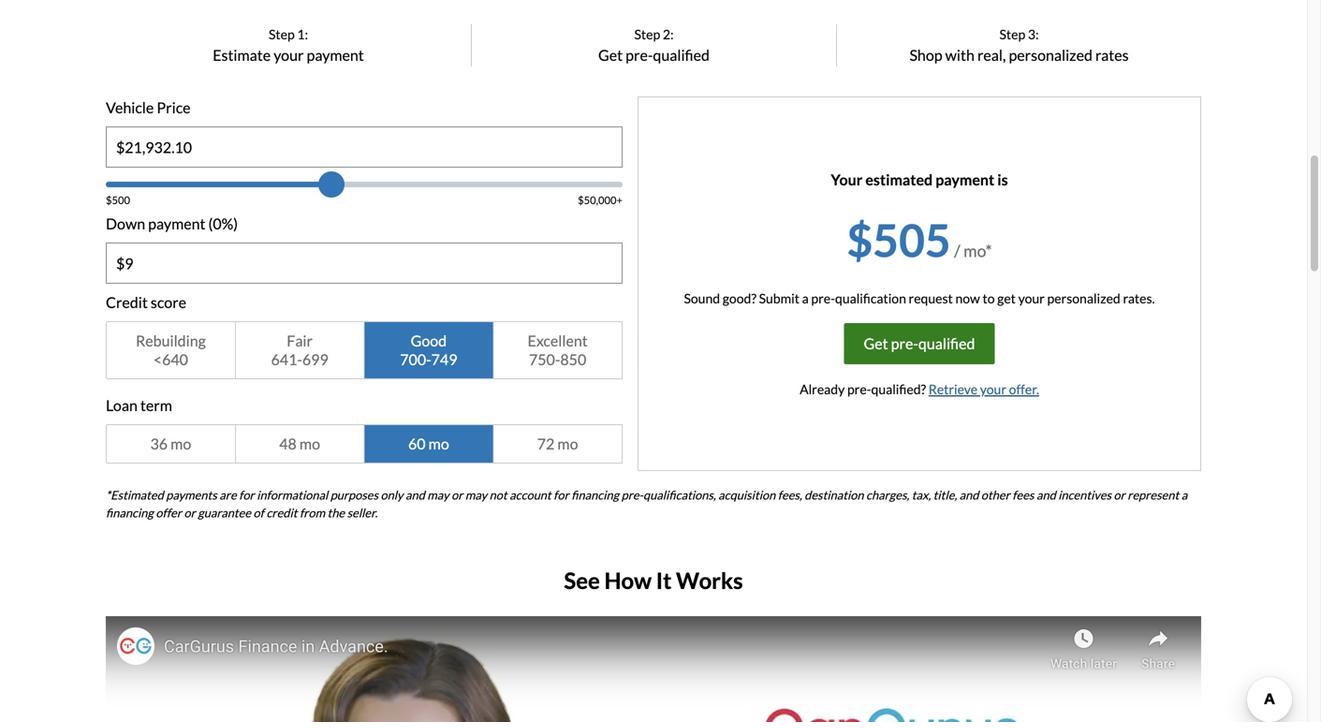 Task type: vqa. For each thing, say whether or not it's contained in the screenshot.
payment*
no



Task type: describe. For each thing, give the bounding box(es) containing it.
down payment (0%)
[[106, 215, 238, 233]]

72
[[537, 435, 555, 453]]

with
[[946, 46, 975, 64]]

0 horizontal spatial or
[[184, 506, 196, 520]]

3 and from the left
[[1037, 488, 1056, 502]]

2 horizontal spatial your
[[1019, 290, 1045, 306]]

vehicle price
[[106, 98, 191, 117]]

36 mo
[[150, 435, 191, 453]]

good?
[[723, 290, 757, 306]]

your estimated payment is
[[831, 170, 1008, 189]]

step for real,
[[1000, 26, 1026, 42]]

account
[[510, 488, 551, 502]]

pre- inside "*estimated payments are for informational purposes only and may or may not account for financing pre-qualifications, acquisition fees, destination charges, tax, title, and other fees and incentives or represent a financing offer or guarantee of credit from the seller."
[[622, 488, 643, 502]]

credit
[[106, 293, 148, 311]]

already pre-qualified? retrieve your offer.
[[800, 381, 1040, 397]]

(0%)
[[208, 215, 238, 233]]

step 3: shop with real, personalized rates
[[910, 26, 1129, 64]]

credit score
[[106, 293, 186, 311]]

tax,
[[912, 488, 931, 502]]

acquisition
[[719, 488, 776, 502]]

pre- inside button
[[891, 334, 919, 353]]

sound good? submit a pre-qualification request now to get your personalized rates.
[[684, 290, 1155, 306]]

retrieve
[[929, 381, 978, 397]]

qualified?
[[872, 381, 926, 397]]

2 horizontal spatial or
[[1114, 488, 1126, 502]]

rebuilding <640
[[136, 332, 206, 369]]

price
[[157, 98, 191, 117]]

2 and from the left
[[960, 488, 979, 502]]

the
[[327, 506, 345, 520]]

excellent 750-850
[[528, 332, 588, 369]]

2:
[[663, 26, 674, 42]]

retrieve your offer. link
[[929, 381, 1040, 397]]

mo for 48 mo
[[300, 435, 320, 453]]

mo for 72 mo
[[558, 435, 578, 453]]

offer
[[156, 506, 182, 520]]

real,
[[978, 46, 1006, 64]]

seller.
[[347, 506, 378, 520]]

of
[[253, 506, 264, 520]]

good
[[411, 332, 447, 350]]

$500
[[106, 194, 130, 207]]

48 mo
[[279, 435, 320, 453]]

rebuilding
[[136, 332, 206, 350]]

already
[[800, 381, 845, 397]]

term
[[140, 396, 172, 414]]

1 vertical spatial personalized
[[1048, 290, 1121, 306]]

641-
[[271, 350, 302, 369]]

qualifications,
[[643, 488, 716, 502]]

title,
[[933, 488, 957, 502]]

48
[[279, 435, 297, 453]]

2 vertical spatial payment
[[148, 215, 206, 233]]

incentives
[[1059, 488, 1112, 502]]

mo for 60 mo
[[429, 435, 449, 453]]

excellent
[[528, 332, 588, 350]]

estimated
[[866, 170, 933, 189]]

is
[[998, 170, 1008, 189]]

fees,
[[778, 488, 802, 502]]

0 vertical spatial financing
[[572, 488, 619, 502]]

fair
[[287, 332, 313, 350]]

payments
[[166, 488, 217, 502]]

score
[[151, 293, 186, 311]]

credit
[[266, 506, 297, 520]]

your
[[831, 170, 863, 189]]

how
[[605, 567, 652, 594]]

0 vertical spatial a
[[802, 290, 809, 306]]

60
[[408, 435, 426, 453]]

submit
[[759, 290, 800, 306]]

see how it works
[[564, 567, 743, 594]]

see
[[564, 567, 600, 594]]

loan
[[106, 396, 138, 414]]

get
[[998, 290, 1016, 306]]

get inside button
[[864, 334, 889, 353]]

sound
[[684, 290, 720, 306]]



Task type: locate. For each thing, give the bounding box(es) containing it.
0 vertical spatial get
[[599, 46, 623, 64]]

may right only
[[427, 488, 449, 502]]

700-
[[400, 350, 431, 369]]

offer.
[[1009, 381, 1040, 397]]

and right the fees
[[1037, 488, 1056, 502]]

guarantee
[[198, 506, 251, 520]]

mo
[[171, 435, 191, 453], [300, 435, 320, 453], [429, 435, 449, 453], [558, 435, 578, 453]]

None text field
[[107, 127, 622, 167]]

from
[[300, 506, 325, 520]]

*estimated payments are for informational purposes only and may or may not account for financing pre-qualifications, acquisition fees, destination charges, tax, title, and other fees and incentives or represent a financing offer or guarantee of credit from the seller.
[[106, 488, 1188, 520]]

and
[[406, 488, 425, 502], [960, 488, 979, 502], [1037, 488, 1056, 502]]

rates
[[1096, 46, 1129, 64]]

qualified
[[653, 46, 710, 64], [919, 334, 976, 353]]

for right "are"
[[239, 488, 255, 502]]

get
[[599, 46, 623, 64], [864, 334, 889, 353]]

informational
[[257, 488, 328, 502]]

0 vertical spatial personalized
[[1009, 46, 1093, 64]]

represent
[[1128, 488, 1179, 502]]

3 step from the left
[[1000, 26, 1026, 42]]

payment down 1:
[[307, 46, 364, 64]]

only
[[381, 488, 403, 502]]

qualified down 2:
[[653, 46, 710, 64]]

loan term
[[106, 396, 172, 414]]

shop
[[910, 46, 943, 64]]

step 2: get pre-qualified
[[599, 26, 710, 64]]

0 horizontal spatial payment
[[148, 215, 206, 233]]

works
[[676, 567, 743, 594]]

0 horizontal spatial financing
[[106, 506, 154, 520]]

for
[[239, 488, 255, 502], [554, 488, 569, 502]]

and right title,
[[960, 488, 979, 502]]

qualified inside step 2: get pre-qualified
[[653, 46, 710, 64]]

step left 1:
[[269, 26, 295, 42]]

72 mo
[[537, 435, 578, 453]]

your inside step 1: estimate your payment
[[274, 46, 304, 64]]

personalized inside the step 3: shop with real, personalized rates
[[1009, 46, 1093, 64]]

qualified inside button
[[919, 334, 976, 353]]

step 1: estimate your payment
[[213, 26, 364, 64]]

a right submit
[[802, 290, 809, 306]]

0 vertical spatial your
[[274, 46, 304, 64]]

personalized down 3:
[[1009, 46, 1093, 64]]

fair 641-699
[[271, 332, 329, 369]]

850
[[560, 350, 587, 369]]

get pre-qualified
[[864, 334, 976, 353]]

or left 'not'
[[452, 488, 463, 502]]

1 horizontal spatial step
[[635, 26, 661, 42]]

1 step from the left
[[269, 26, 295, 42]]

0 vertical spatial qualified
[[653, 46, 710, 64]]

1 horizontal spatial a
[[1182, 488, 1188, 502]]

step for payment
[[269, 26, 295, 42]]

0 horizontal spatial step
[[269, 26, 295, 42]]

a
[[802, 290, 809, 306], [1182, 488, 1188, 502]]

0 horizontal spatial may
[[427, 488, 449, 502]]

financing down 72 mo
[[572, 488, 619, 502]]

now
[[956, 290, 980, 306]]

1 may from the left
[[427, 488, 449, 502]]

1 mo from the left
[[171, 435, 191, 453]]

1 horizontal spatial payment
[[307, 46, 364, 64]]

step for qualified
[[635, 26, 661, 42]]

good 700-749
[[400, 332, 458, 369]]

699
[[302, 350, 329, 369]]

$50,000+
[[578, 194, 623, 207]]

pre-
[[626, 46, 653, 64], [812, 290, 835, 306], [891, 334, 919, 353], [848, 381, 872, 397], [622, 488, 643, 502]]

get pre-qualified button
[[844, 323, 995, 364]]

1 horizontal spatial may
[[465, 488, 487, 502]]

mo for 36 mo
[[171, 435, 191, 453]]

your down 1:
[[274, 46, 304, 64]]

0 vertical spatial payment
[[307, 46, 364, 64]]

payment left is
[[936, 170, 995, 189]]

qualified up retrieve
[[919, 334, 976, 353]]

1:
[[297, 26, 308, 42]]

2 mo from the left
[[300, 435, 320, 453]]

749
[[431, 350, 458, 369]]

1 horizontal spatial for
[[554, 488, 569, 502]]

1 horizontal spatial and
[[960, 488, 979, 502]]

1 vertical spatial your
[[1019, 290, 1045, 306]]

0 horizontal spatial a
[[802, 290, 809, 306]]

a right represent
[[1182, 488, 1188, 502]]

and right only
[[406, 488, 425, 502]]

0 horizontal spatial and
[[406, 488, 425, 502]]

2 vertical spatial your
[[980, 381, 1007, 397]]

are
[[219, 488, 237, 502]]

2 horizontal spatial payment
[[936, 170, 995, 189]]

0 horizontal spatial your
[[274, 46, 304, 64]]

<640
[[153, 350, 188, 369]]

0 horizontal spatial for
[[239, 488, 255, 502]]

to
[[983, 290, 995, 306]]

mo*
[[964, 241, 992, 260]]

mo right 36
[[171, 435, 191, 453]]

4 mo from the left
[[558, 435, 578, 453]]

mo right 48
[[300, 435, 320, 453]]

$505
[[847, 213, 951, 266]]

financing down *estimated
[[106, 506, 154, 520]]

a inside "*estimated payments are for informational purposes only and may or may not account for financing pre-qualifications, acquisition fees, destination charges, tax, title, and other fees and incentives or represent a financing offer or guarantee of credit from the seller."
[[1182, 488, 1188, 502]]

request
[[909, 290, 953, 306]]

charges,
[[866, 488, 910, 502]]

for right the account on the left of page
[[554, 488, 569, 502]]

mo right 72
[[558, 435, 578, 453]]

financing
[[572, 488, 619, 502], [106, 506, 154, 520]]

your left offer. at the right
[[980, 381, 1007, 397]]

purposes
[[330, 488, 378, 502]]

rates.
[[1123, 290, 1155, 306]]

/
[[955, 241, 961, 260]]

get inside step 2: get pre-qualified
[[599, 46, 623, 64]]

vehicle
[[106, 98, 154, 117]]

2 for from the left
[[554, 488, 569, 502]]

qualification
[[835, 290, 907, 306]]

estimate
[[213, 46, 271, 64]]

1 vertical spatial get
[[864, 334, 889, 353]]

destination
[[805, 488, 864, 502]]

36
[[150, 435, 168, 453]]

step inside the step 3: shop with real, personalized rates
[[1000, 26, 1026, 42]]

not
[[490, 488, 507, 502]]

1 and from the left
[[406, 488, 425, 502]]

2 horizontal spatial and
[[1037, 488, 1056, 502]]

mo right 60
[[429, 435, 449, 453]]

down
[[106, 215, 145, 233]]

60 mo
[[408, 435, 449, 453]]

1 vertical spatial payment
[[936, 170, 995, 189]]

payment left "(0%)"
[[148, 215, 206, 233]]

or left represent
[[1114, 488, 1126, 502]]

3:
[[1028, 26, 1039, 42]]

step inside step 2: get pre-qualified
[[635, 26, 661, 42]]

may left 'not'
[[465, 488, 487, 502]]

or
[[452, 488, 463, 502], [1114, 488, 1126, 502], [184, 506, 196, 520]]

1 vertical spatial qualified
[[919, 334, 976, 353]]

0 horizontal spatial get
[[599, 46, 623, 64]]

1 vertical spatial a
[[1182, 488, 1188, 502]]

1 for from the left
[[239, 488, 255, 502]]

pre- inside step 2: get pre-qualified
[[626, 46, 653, 64]]

0 horizontal spatial qualified
[[653, 46, 710, 64]]

2 horizontal spatial step
[[1000, 26, 1026, 42]]

fees
[[1013, 488, 1035, 502]]

1 horizontal spatial financing
[[572, 488, 619, 502]]

1 horizontal spatial get
[[864, 334, 889, 353]]

step left 3:
[[1000, 26, 1026, 42]]

step left 2:
[[635, 26, 661, 42]]

step inside step 1: estimate your payment
[[269, 26, 295, 42]]

1 horizontal spatial qualified
[[919, 334, 976, 353]]

2 step from the left
[[635, 26, 661, 42]]

1 horizontal spatial or
[[452, 488, 463, 502]]

it
[[656, 567, 672, 594]]

1 horizontal spatial your
[[980, 381, 1007, 397]]

your right get
[[1019, 290, 1045, 306]]

2 may from the left
[[465, 488, 487, 502]]

step
[[269, 26, 295, 42], [635, 26, 661, 42], [1000, 26, 1026, 42]]

other
[[981, 488, 1010, 502]]

personalized left the rates.
[[1048, 290, 1121, 306]]

*estimated
[[106, 488, 164, 502]]

$505 / mo*
[[847, 213, 992, 266]]

3 mo from the left
[[429, 435, 449, 453]]

1 vertical spatial financing
[[106, 506, 154, 520]]

750-
[[529, 350, 560, 369]]

Down payment (0%) text field
[[107, 244, 622, 283]]

payment inside step 1: estimate your payment
[[307, 46, 364, 64]]

or down payments
[[184, 506, 196, 520]]



